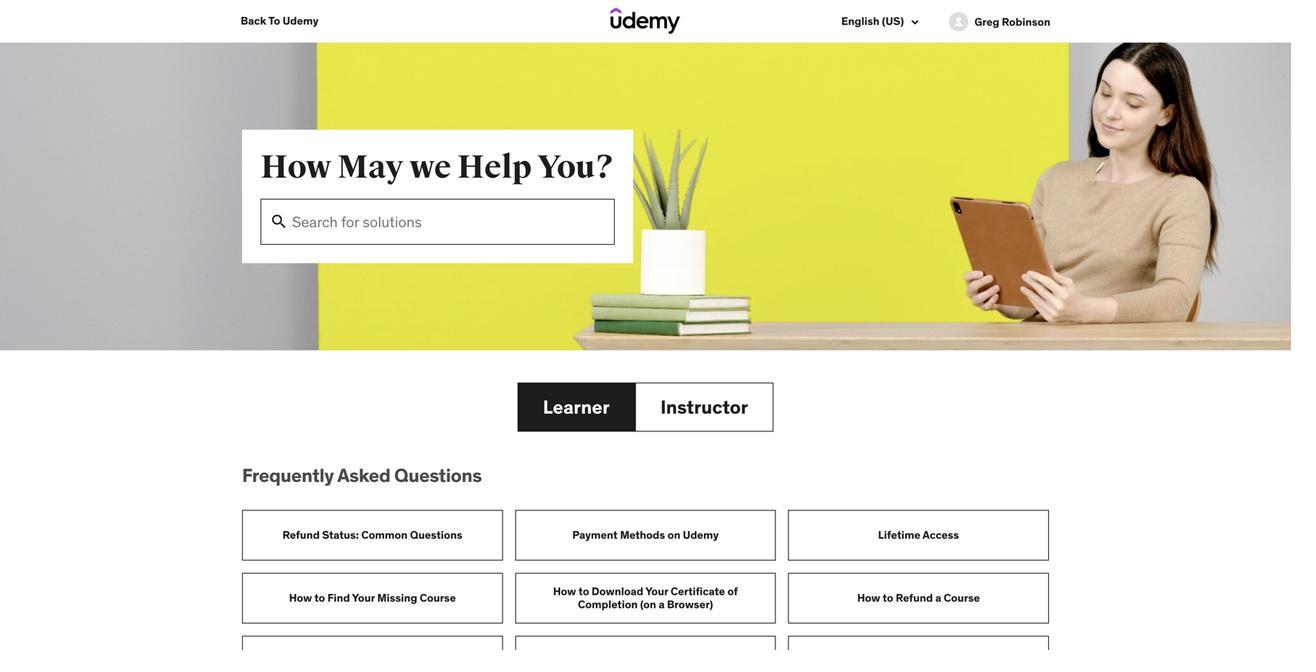 Task type: locate. For each thing, give the bounding box(es) containing it.
instructor
[[661, 396, 748, 419]]

0 horizontal spatial refund
[[283, 529, 320, 542]]

None search field
[[261, 187, 615, 245]]

your right find
[[352, 592, 375, 606]]

how for how to download your certificate of completion (on a browser)
[[553, 585, 576, 599]]

udemy
[[283, 14, 318, 28], [683, 529, 719, 542]]

1 horizontal spatial to
[[579, 585, 589, 599]]

how to download your certificate of completion (on a browser)
[[553, 585, 738, 612]]

english
[[841, 14, 880, 28]]

how to find your missing course link
[[242, 574, 503, 624]]

course right the "missing"
[[420, 592, 456, 606]]

learner
[[543, 396, 610, 419]]

to down the lifetime
[[883, 592, 893, 606]]

your inside how to find your missing course "link"
[[352, 592, 375, 606]]

refund
[[283, 529, 320, 542], [896, 592, 933, 606]]

how to refund a course
[[857, 592, 980, 606]]

we
[[409, 148, 451, 188]]

how inside how to download your certificate of completion (on a browser)
[[553, 585, 576, 599]]

back to udemy link
[[241, 0, 318, 42]]

your right download
[[645, 585, 668, 599]]

udemy right to
[[283, 14, 318, 28]]

how inside "link"
[[289, 592, 312, 606]]

completion
[[578, 598, 638, 612]]

course
[[420, 592, 456, 606], [944, 592, 980, 606]]

how left completion
[[553, 585, 576, 599]]

course down the access
[[944, 592, 980, 606]]

download
[[592, 585, 643, 599]]

0 horizontal spatial a
[[659, 598, 665, 612]]

how left may
[[261, 148, 331, 188]]

status:
[[322, 529, 359, 542]]

on
[[668, 529, 680, 542]]

to for refund
[[883, 592, 893, 606]]

(on
[[640, 598, 656, 612]]

english (us) link
[[841, 14, 918, 30]]

questions right asked in the left of the page
[[394, 465, 482, 488]]

0 horizontal spatial udemy
[[283, 14, 318, 28]]

1 horizontal spatial udemy
[[683, 529, 719, 542]]

questions
[[394, 465, 482, 488], [410, 529, 462, 542]]

1 horizontal spatial your
[[645, 585, 668, 599]]

payment
[[572, 529, 618, 542]]

frequently asked questions
[[242, 465, 482, 488]]

how
[[261, 148, 331, 188], [553, 585, 576, 599], [289, 592, 312, 606], [857, 592, 880, 606]]

greg
[[975, 15, 999, 29]]

1 vertical spatial udemy
[[683, 529, 719, 542]]

to
[[579, 585, 589, 599], [314, 592, 325, 606], [883, 592, 893, 606]]

refund left "status:"
[[283, 529, 320, 542]]

to inside "link"
[[314, 592, 325, 606]]

how may we help you? main content
[[0, 43, 1291, 651]]

your
[[645, 585, 668, 599], [352, 592, 375, 606]]

how down the lifetime
[[857, 592, 880, 606]]

1 horizontal spatial course
[[944, 592, 980, 606]]

0 horizontal spatial course
[[420, 592, 456, 606]]

1 course from the left
[[420, 592, 456, 606]]

your for find
[[352, 592, 375, 606]]

lifetime access link
[[788, 511, 1049, 561]]

english (us)
[[841, 14, 906, 28]]

robinson
[[1002, 15, 1050, 29]]

to for find
[[314, 592, 325, 606]]

your inside how to download your certificate of completion (on a browser)
[[645, 585, 668, 599]]

to inside how to download your certificate of completion (on a browser)
[[579, 585, 589, 599]]

0 horizontal spatial your
[[352, 592, 375, 606]]

methods
[[620, 529, 665, 542]]

udemy right on
[[683, 529, 719, 542]]

a down the access
[[935, 592, 941, 606]]

2 horizontal spatial to
[[883, 592, 893, 606]]

greg robinson
[[975, 15, 1050, 29]]

common
[[361, 529, 408, 542]]

to left download
[[579, 585, 589, 599]]

questions right common
[[410, 529, 462, 542]]

how left find
[[289, 592, 312, 606]]

refund down lifetime access link
[[896, 592, 933, 606]]

refund status: common questions link
[[242, 511, 503, 561]]

access
[[923, 529, 959, 542]]

0 vertical spatial udemy
[[283, 14, 318, 28]]

lifetime access
[[878, 529, 959, 542]]

1 horizontal spatial refund
[[896, 592, 933, 606]]

how to find your missing course
[[289, 592, 456, 606]]

0 horizontal spatial to
[[314, 592, 325, 606]]

a right (on
[[659, 598, 665, 612]]

how for how to find your missing course
[[289, 592, 312, 606]]

a
[[935, 592, 941, 606], [659, 598, 665, 612]]

to left find
[[314, 592, 325, 606]]

refund inside how to refund a course link
[[896, 592, 933, 606]]

0 vertical spatial refund
[[283, 529, 320, 542]]

how may we help you? heading
[[261, 148, 615, 188]]

1 vertical spatial refund
[[896, 592, 933, 606]]



Task type: describe. For each thing, give the bounding box(es) containing it.
browser)
[[667, 598, 713, 612]]

a inside how to download your certificate of completion (on a browser)
[[659, 598, 665, 612]]

payment methods on udemy
[[572, 529, 719, 542]]

refund inside refund status: common questions link
[[283, 529, 320, 542]]

your for download
[[645, 585, 668, 599]]

how for how may we help you?
[[261, 148, 331, 188]]

(us)
[[882, 14, 904, 28]]

find
[[327, 592, 350, 606]]

instructor link
[[635, 383, 773, 432]]

udemy inside back to udemy link
[[283, 14, 318, 28]]

1 horizontal spatial a
[[935, 592, 941, 606]]

how to download your certificate of completion (on a browser) link
[[515, 574, 776, 624]]

to
[[268, 14, 280, 28]]

certificate
[[671, 585, 725, 599]]

how may we help you?
[[261, 148, 615, 188]]

help
[[457, 148, 532, 188]]

you?
[[538, 148, 615, 188]]

refund status: common questions
[[283, 529, 462, 542]]

may
[[337, 148, 403, 188]]

course inside "link"
[[420, 592, 456, 606]]

to for download
[[579, 585, 589, 599]]

Search search field
[[261, 199, 615, 245]]

frequently
[[242, 465, 334, 488]]

greg robinson image
[[949, 12, 968, 32]]

back to udemy
[[241, 14, 318, 28]]

back
[[241, 14, 266, 28]]

asked
[[337, 465, 390, 488]]

payment methods on udemy link
[[515, 511, 776, 561]]

2 course from the left
[[944, 592, 980, 606]]

of
[[727, 585, 738, 599]]

lifetime
[[878, 529, 920, 542]]

how to refund a course link
[[788, 574, 1049, 624]]

homepage banner image
[[0, 43, 1291, 351]]

how for how to refund a course
[[857, 592, 880, 606]]

learner link
[[518, 383, 635, 432]]

0 vertical spatial questions
[[394, 465, 482, 488]]

udemy inside payment methods on udemy link
[[683, 529, 719, 542]]

1 vertical spatial questions
[[410, 529, 462, 542]]

missing
[[377, 592, 417, 606]]



Task type: vqa. For each thing, say whether or not it's contained in the screenshot.
How
yes



